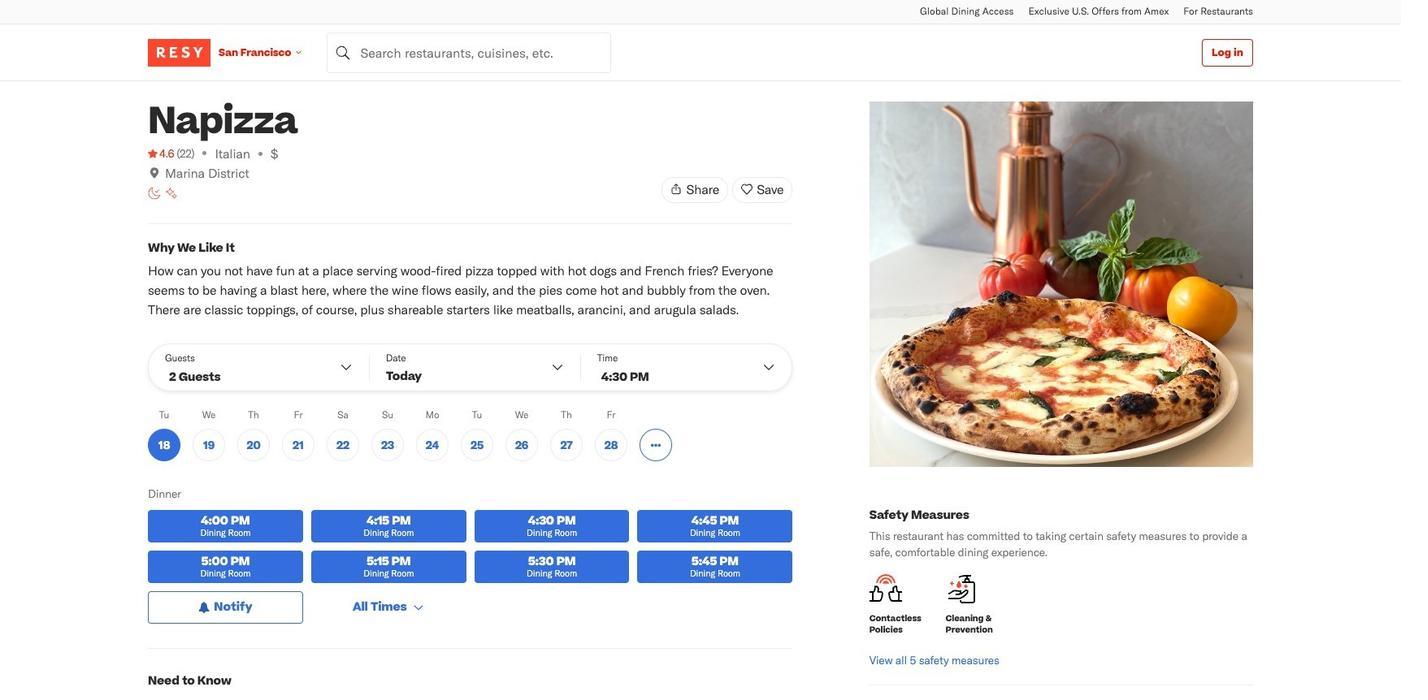 Task type: describe. For each thing, give the bounding box(es) containing it.
Search restaurants, cuisines, etc. text field
[[327, 32, 611, 73]]

4.6 out of 5 stars image
[[148, 145, 174, 162]]



Task type: locate. For each thing, give the bounding box(es) containing it.
None field
[[327, 32, 611, 73]]



Task type: vqa. For each thing, say whether or not it's contained in the screenshot.
4.7 out of 5 stars icon
no



